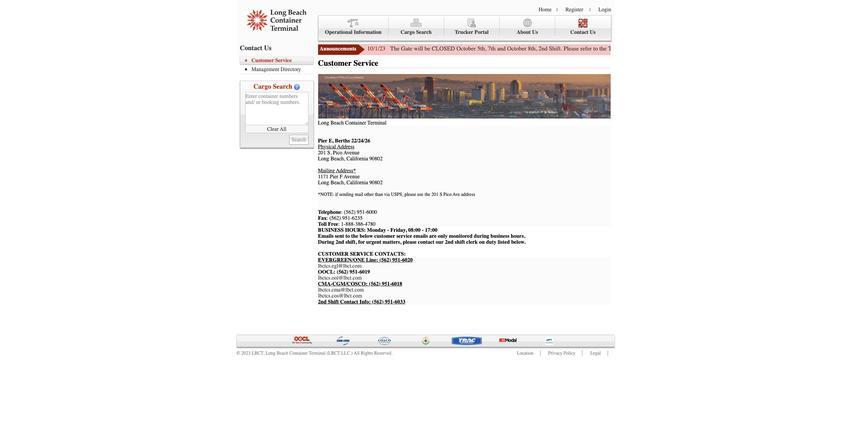 Task type: locate. For each thing, give the bounding box(es) containing it.
- left friday,
[[387, 227, 389, 233]]

2 horizontal spatial us
[[590, 29, 596, 35]]

search up be
[[416, 29, 432, 35]]

long up mailing
[[318, 156, 329, 162]]

1 horizontal spatial contact us
[[571, 29, 596, 35]]

gate right the
[[401, 45, 412, 52]]

0 vertical spatial california
[[347, 156, 368, 162]]

cargo down management
[[254, 83, 271, 90]]

avenue down berths
[[344, 150, 360, 156]]

long inside 'mailing address* 1171 pier f avenue long beach, california 90802​'
[[318, 180, 329, 186]]

beach, inside pier e, berths 22/24/26 physical address 201 s. pico avenue long beach, california 90802
[[331, 156, 345, 162]]

0 horizontal spatial to
[[346, 233, 350, 239]]

0 horizontal spatial -
[[387, 227, 389, 233]]

1 horizontal spatial menu bar
[[318, 15, 611, 41]]

october left 5th,
[[457, 45, 476, 52]]

2023
[[241, 351, 251, 356]]

trucker portal link
[[444, 17, 500, 36]]

0 horizontal spatial pier
[[318, 138, 327, 144]]

0 vertical spatial avenue
[[344, 150, 360, 156]]

login
[[599, 7, 611, 13]]

contact us up the refer
[[571, 29, 596, 35]]

©
[[237, 351, 240, 356]]

0 horizontal spatial container
[[289, 351, 308, 356]]

lbctcs.ool@lbct.com link
[[318, 275, 362, 281]]

about us link
[[500, 17, 555, 36]]

us for about us link
[[532, 29, 538, 35]]

2 vertical spatial contact
[[340, 299, 358, 305]]

beach
[[331, 120, 344, 126], [277, 351, 288, 356]]

address
[[337, 144, 355, 150]]

201 left the s
[[432, 192, 439, 197]]

customer inside "customer service management directory"
[[252, 58, 274, 64]]

contact up management
[[240, 44, 262, 52]]

legal link
[[590, 351, 601, 356]]

beach, up if
[[331, 180, 345, 186]]

california inside 'mailing address* 1171 pier f avenue long beach, california 90802​'
[[347, 180, 368, 186]]

0 horizontal spatial service
[[275, 58, 292, 64]]

line:
[[366, 257, 378, 263]]

0 horizontal spatial for
[[358, 239, 365, 245]]

contact
[[571, 29, 589, 35], [240, 44, 262, 52], [340, 299, 358, 305]]

california up 'address*'
[[347, 156, 368, 162]]

refer
[[581, 45, 592, 52]]

0 horizontal spatial pico
[[333, 150, 342, 156]]

to right the refer
[[593, 45, 598, 52]]

lbctcs.egl@lbct.com link
[[318, 263, 362, 269]]

contact up the refer
[[571, 29, 589, 35]]

california
[[347, 156, 368, 162], [347, 180, 368, 186]]

1 horizontal spatial us
[[532, 29, 538, 35]]

customer
[[252, 58, 274, 64], [318, 59, 352, 68]]

| left login link
[[590, 7, 591, 13]]

1 vertical spatial pier
[[330, 174, 338, 180]]

the left the 'week.'
[[740, 45, 748, 52]]

1 vertical spatial california
[[347, 180, 368, 186]]

october right and
[[507, 45, 527, 52]]

0 vertical spatial cargo search
[[401, 29, 432, 35]]

2 california from the top
[[347, 180, 368, 186]]

1 horizontal spatial 201
[[432, 192, 439, 197]]

for inside the telephone : (562) 951-6000 fax : (562) 951-6235 toll free : 1-888-386-4780 business hours: monday - friday, 08:00 - 17:00 emails sent to the below customer service emails are only monitored during business hours. ​ ​during 2nd shift, for urgent matters, please contact our 2nd shift clerk on duty listed below.
[[358, 239, 365, 245]]

truck
[[608, 45, 622, 52]]

0 horizontal spatial search
[[273, 83, 292, 90]]

1 vertical spatial cargo search
[[254, 83, 292, 90]]

service up management directory link
[[275, 58, 292, 64]]

shift.
[[549, 45, 562, 52]]

lbctcs.cos@lbct.com
[[318, 293, 362, 299]]

for right details
[[732, 45, 739, 52]]

us inside about us link
[[532, 29, 538, 35]]

duty
[[486, 239, 497, 245]]

hours
[[637, 45, 651, 52]]

0 vertical spatial contact
[[571, 29, 589, 35]]

pier
[[318, 138, 327, 144], [330, 174, 338, 180]]

register link
[[566, 7, 583, 13]]

386-
[[355, 221, 365, 227]]

details
[[715, 45, 730, 52]]

1 horizontal spatial contact
[[340, 299, 358, 305]]

terminal left (lbct
[[309, 351, 326, 356]]

service inside "customer service management directory"
[[275, 58, 292, 64]]

long up *note:
[[318, 180, 329, 186]]

california up mail on the top of the page
[[347, 180, 368, 186]]

contact inside customer service contacts: evergreen/one line: (562) 951-6020 lbctcs.egl@lbct.com oocl: (562) 951-6019 lbctcs.ool@lbct.com cma-cgm/cosco: (562) 951-6018 lbctcs.cma@lbct.com lbctcs.cos@lbct.com 2nd shift contact info: (562) 951-6033​​
[[340, 299, 358, 305]]

avenue right f at the top left
[[344, 174, 360, 180]]

emails
[[318, 233, 334, 239]]

beach right the ​​​​​​​​​​​​​​​​​​​​​​​​​​​​​​​​​​​long
[[331, 120, 344, 126]]

1 horizontal spatial terminal
[[367, 120, 387, 126]]

*note: if sending mail other than via usps, please use the 201 s pico ave address
[[318, 192, 475, 197]]

1 horizontal spatial customer
[[318, 59, 352, 68]]

2 gate from the left
[[624, 45, 635, 52]]

terminal up 22/24/26
[[367, 120, 387, 126]]

(562) right line:
[[380, 257, 391, 263]]

2 horizontal spatial contact
[[571, 29, 589, 35]]

cargo search down management directory link
[[254, 83, 292, 90]]

cgm/cosco:
[[333, 281, 368, 287]]

contact us link
[[555, 17, 611, 36]]

0 vertical spatial search
[[416, 29, 432, 35]]

0 vertical spatial cargo
[[401, 29, 415, 35]]

below
[[360, 233, 373, 239]]

menu bar
[[318, 15, 611, 41], [240, 57, 316, 74]]

if
[[335, 192, 338, 197]]

for
[[677, 45, 684, 52], [732, 45, 739, 52], [358, 239, 365, 245]]

1 california from the top
[[347, 156, 368, 162]]

privacy policy
[[548, 351, 576, 356]]

menu bar containing customer service
[[240, 57, 316, 74]]

service for customer service
[[354, 59, 378, 68]]

emails are
[[414, 233, 437, 239]]

october
[[457, 45, 476, 52], [507, 45, 527, 52]]

0 horizontal spatial contact
[[240, 44, 262, 52]]

1 horizontal spatial all
[[354, 351, 360, 356]]

None submit
[[289, 135, 308, 145]]

cargo search up will
[[401, 29, 432, 35]]

fax
[[318, 215, 327, 221]]

us right about
[[532, 29, 538, 35]]

pier e, berths 22/24/26 physical address 201 s. pico avenue long beach, california 90802
[[318, 138, 383, 162]]

0 vertical spatial 201
[[318, 150, 326, 156]]

rights
[[361, 351, 373, 356]]

pier left f at the top left
[[330, 174, 338, 180]]

2 beach, from the top
[[331, 180, 345, 186]]

1 beach, from the top
[[331, 156, 345, 162]]

long right lbct,
[[266, 351, 275, 356]]

pier left e,
[[318, 138, 327, 144]]

cargo search
[[401, 29, 432, 35], [254, 83, 292, 90]]

6235
[[352, 215, 363, 221]]

the left below
[[351, 233, 358, 239]]

all right clear
[[280, 126, 286, 132]]

pico right the s
[[443, 192, 452, 197]]

us for contact us link
[[590, 29, 596, 35]]

0 horizontal spatial terminal
[[309, 351, 326, 356]]

telephone
[[318, 209, 341, 215]]

1 vertical spatial please
[[403, 239, 417, 245]]

1 vertical spatial cargo
[[254, 83, 271, 90]]

1 vertical spatial menu bar
[[240, 57, 316, 74]]

please
[[405, 192, 416, 197], [403, 239, 417, 245]]

0 vertical spatial long
[[318, 156, 329, 162]]

shift
[[455, 239, 465, 245]]

customer down announcements on the top left of the page
[[318, 59, 352, 68]]

urgent
[[366, 239, 381, 245]]

1 horizontal spatial october
[[507, 45, 527, 52]]

0 horizontal spatial |
[[557, 7, 558, 13]]

service
[[350, 251, 373, 257]]

customer up management
[[252, 58, 274, 64]]

portal
[[475, 29, 489, 35]]

customer service contacts: evergreen/one line: (562) 951-6020 lbctcs.egl@lbct.com oocl: (562) 951-6019 lbctcs.ool@lbct.com cma-cgm/cosco: (562) 951-6018 lbctcs.cma@lbct.com lbctcs.cos@lbct.com 2nd shift contact info: (562) 951-6033​​
[[318, 251, 413, 305]]

privacy policy link
[[548, 351, 576, 356]]

all right llc.)
[[354, 351, 360, 356]]

0 horizontal spatial menu bar
[[240, 57, 316, 74]]

contact inside contact us link
[[571, 29, 589, 35]]

lbctcs.egl@lbct.com
[[318, 263, 362, 269]]

(562)
[[344, 209, 356, 215], [329, 215, 341, 221], [380, 257, 391, 263], [337, 269, 348, 275], [369, 281, 381, 287], [372, 299, 384, 305]]

operational information
[[325, 29, 382, 35]]

only
[[438, 233, 448, 239]]

(562) down evergreen/one in the left of the page
[[337, 269, 348, 275]]

service for customer service management directory
[[275, 58, 292, 64]]

0 vertical spatial beach,
[[331, 156, 345, 162]]

1 horizontal spatial container
[[345, 120, 366, 126]]

0 vertical spatial all
[[280, 126, 286, 132]]

lbctcs.cos@lbct.com link
[[318, 293, 362, 299]]

search down management directory link
[[273, 83, 292, 90]]

201 left s. at the left top of the page
[[318, 150, 326, 156]]

0 vertical spatial contact us
[[571, 29, 596, 35]]

1 vertical spatial pico
[[443, 192, 452, 197]]

gate
[[703, 45, 713, 52]]

0 vertical spatial terminal
[[367, 120, 387, 126]]

pier inside 'mailing address* 1171 pier f avenue long beach, california 90802​'
[[330, 174, 338, 180]]

1 vertical spatial search
[[273, 83, 292, 90]]

0 horizontal spatial customer
[[252, 58, 274, 64]]

0 vertical spatial menu bar
[[318, 15, 611, 41]]

1 vertical spatial beach,
[[331, 180, 345, 186]]

information
[[354, 29, 382, 35]]

us inside contact us link
[[590, 29, 596, 35]]

1 horizontal spatial to
[[593, 45, 598, 52]]

0 vertical spatial pier
[[318, 138, 327, 144]]

cargo up will
[[401, 29, 415, 35]]

us up the refer
[[590, 29, 596, 35]]

search
[[416, 29, 432, 35], [273, 83, 292, 90]]

location link
[[517, 351, 534, 356]]

terminal
[[367, 120, 387, 126], [309, 351, 326, 356]]

customer
[[318, 251, 349, 257]]

the right the use
[[425, 192, 430, 197]]

address
[[461, 192, 475, 197]]

0 horizontal spatial 201
[[318, 150, 326, 156]]

please left the use
[[405, 192, 416, 197]]

0 horizontal spatial gate
[[401, 45, 412, 52]]

1 horizontal spatial :
[[338, 221, 340, 227]]

service down 10/1/23
[[354, 59, 378, 68]]

1 vertical spatial long
[[318, 180, 329, 186]]

avenue inside 'mailing address* 1171 pier f avenue long beach, california 90802​'
[[344, 174, 360, 180]]

1 horizontal spatial service
[[354, 59, 378, 68]]

1 horizontal spatial beach
[[331, 120, 344, 126]]

contact us inside menu bar
[[571, 29, 596, 35]]

for right page
[[677, 45, 684, 52]]

contact down lbctcs.cma@lbct.com link
[[340, 299, 358, 305]]

home
[[539, 7, 552, 13]]

address*
[[336, 168, 356, 174]]

|
[[557, 7, 558, 13], [590, 7, 591, 13]]

s.
[[327, 150, 332, 156]]

0 vertical spatial container
[[345, 120, 366, 126]]

1 vertical spatial to
[[346, 233, 350, 239]]

1 horizontal spatial cargo search
[[401, 29, 432, 35]]

than
[[375, 192, 383, 197]]

please inside the telephone : (562) 951-6000 fax : (562) 951-6235 toll free : 1-888-386-4780 business hours: monday - friday, 08:00 - 17:00 emails sent to the below customer service emails are only monitored during business hours. ​ ​during 2nd shift, for urgent matters, please contact our 2nd shift clerk on duty listed below.
[[403, 239, 417, 245]]

0 horizontal spatial all
[[280, 126, 286, 132]]

gate right truck
[[624, 45, 635, 52]]

1 horizontal spatial -
[[422, 227, 424, 233]]

beach right lbct,
[[277, 351, 288, 356]]

- left 17:00
[[422, 227, 424, 233]]

announcements
[[320, 46, 356, 52]]

use
[[417, 192, 424, 197]]

| right home
[[557, 7, 558, 13]]

the
[[600, 45, 607, 52], [740, 45, 748, 52], [425, 192, 430, 197], [351, 233, 358, 239]]

1 vertical spatial contact us
[[240, 44, 271, 52]]

page
[[664, 45, 676, 52]]

oocl:
[[318, 269, 335, 275]]

gate
[[401, 45, 412, 52], [624, 45, 635, 52]]

90802
[[369, 156, 383, 162]]

0 horizontal spatial cargo
[[254, 83, 271, 90]]

to right 'sent'
[[346, 233, 350, 239]]

1 horizontal spatial pier
[[330, 174, 338, 180]]

on
[[479, 239, 485, 245]]

1 horizontal spatial |
[[590, 7, 591, 13]]

1 vertical spatial all
[[354, 351, 360, 356]]

1 horizontal spatial gate
[[624, 45, 635, 52]]

to inside the telephone : (562) 951-6000 fax : (562) 951-6235 toll free : 1-888-386-4780 business hours: monday - friday, 08:00 - 17:00 emails sent to the below customer service emails are only monitored during business hours. ​ ​during 2nd shift, for urgent matters, please contact our 2nd shift clerk on duty listed below.
[[346, 233, 350, 239]]

0 vertical spatial pico
[[333, 150, 342, 156]]

contact us
[[571, 29, 596, 35], [240, 44, 271, 52]]

2nd right our
[[445, 239, 454, 245]]

-
[[387, 227, 389, 233], [422, 227, 424, 233]]

0 vertical spatial please
[[405, 192, 416, 197]]

cargo search link
[[389, 17, 444, 36]]

1 vertical spatial avenue
[[344, 174, 360, 180]]

f
[[340, 174, 343, 180]]

ave
[[453, 192, 460, 197]]

2nd left shift
[[318, 299, 327, 305]]

customer for customer service management directory
[[252, 58, 274, 64]]

please down 08:00
[[403, 239, 417, 245]]

1 vertical spatial 201
[[432, 192, 439, 197]]

beach, down address
[[331, 156, 345, 162]]

2nd left shift,
[[336, 239, 344, 245]]

0 horizontal spatial october
[[457, 45, 476, 52]]

1 vertical spatial terminal
[[309, 351, 326, 356]]

pico right s. at the left top of the page
[[333, 150, 342, 156]]

us up customer service link at the left of page
[[264, 44, 271, 52]]

2 | from the left
[[590, 7, 591, 13]]

our
[[436, 239, 444, 245]]

contact us up management
[[240, 44, 271, 52]]

1 vertical spatial beach
[[277, 351, 288, 356]]

for right shift,
[[358, 239, 365, 245]]

0 horizontal spatial beach
[[277, 351, 288, 356]]

clear all
[[267, 126, 286, 132]]



Task type: describe. For each thing, give the bounding box(es) containing it.
1 | from the left
[[557, 7, 558, 13]]

home link
[[539, 7, 552, 13]]

trucker portal
[[455, 29, 489, 35]]

beach, inside 'mailing address* 1171 pier f avenue long beach, california 90802​'
[[331, 180, 345, 186]]

the left truck
[[600, 45, 607, 52]]

contact
[[418, 239, 435, 245]]

privacy
[[548, 351, 563, 356]]

0 horizontal spatial contact us
[[240, 44, 271, 52]]

(562) up 888-
[[344, 209, 356, 215]]

monday
[[367, 227, 386, 233]]

1 horizontal spatial pico
[[443, 192, 452, 197]]

2 horizontal spatial :
[[341, 209, 343, 215]]

reserved.
[[374, 351, 393, 356]]

*note:
[[318, 192, 334, 197]]

lbctcs.cma@lbct.com
[[318, 287, 364, 293]]

201 inside pier e, berths 22/24/26 physical address 201 s. pico avenue long beach, california 90802
[[318, 150, 326, 156]]

during
[[474, 233, 489, 239]]

0 vertical spatial beach
[[331, 120, 344, 126]]

shift
[[328, 299, 339, 305]]

10/1/23
[[367, 45, 386, 52]]

evergreen/one
[[318, 257, 365, 263]]

0 horizontal spatial us
[[264, 44, 271, 52]]

2 horizontal spatial for
[[732, 45, 739, 52]]

(562) down 6019
[[369, 281, 381, 287]]

2 october from the left
[[507, 45, 527, 52]]

further
[[685, 45, 702, 52]]

10/1/23 the gate will be closed october 5th, 7th and october 8th, 2nd shift. please refer to the truck gate hours web page for further gate details for the week.
[[367, 45, 763, 52]]

0 horizontal spatial cargo search
[[254, 83, 292, 90]]

Enter container numbers and/ or booking numbers.  text field
[[245, 92, 308, 125]]

1 horizontal spatial for
[[677, 45, 684, 52]]

1 october from the left
[[457, 45, 476, 52]]

mailing
[[318, 168, 335, 174]]

web
[[653, 45, 663, 52]]

(562) left 1- at the bottom left of page
[[329, 215, 341, 221]]

s
[[440, 192, 442, 197]]

4780
[[365, 221, 376, 227]]

2 - from the left
[[422, 227, 424, 233]]

info:
[[360, 299, 371, 305]]

1 vertical spatial container
[[289, 351, 308, 356]]

​during
[[318, 239, 334, 245]]

the
[[390, 45, 400, 52]]

menu bar containing operational information
[[318, 15, 611, 41]]

(lbct
[[327, 351, 340, 356]]

1 - from the left
[[387, 227, 389, 233]]

lbct,
[[252, 351, 264, 356]]

shift,
[[346, 239, 357, 245]]

week.
[[749, 45, 763, 52]]

1 gate from the left
[[401, 45, 412, 52]]

cma-
[[318, 281, 333, 287]]

toll
[[318, 221, 327, 227]]

clear
[[267, 126, 279, 132]]

2 vertical spatial long
[[266, 351, 275, 356]]

business hours:
[[318, 227, 366, 233]]

directory
[[281, 67, 301, 72]]

5th,
[[477, 45, 487, 52]]

6000
[[367, 209, 377, 215]]

other
[[364, 192, 374, 197]]

2nd inside customer service contacts: evergreen/one line: (562) 951-6020 lbctcs.egl@lbct.com oocl: (562) 951-6019 lbctcs.ool@lbct.com cma-cgm/cosco: (562) 951-6018 lbctcs.cma@lbct.com lbctcs.cos@lbct.com 2nd shift contact info: (562) 951-6033​​
[[318, 299, 327, 305]]

2nd right the "8th,"
[[539, 45, 548, 52]]

pico inside pier e, berths 22/24/26 physical address 201 s. pico avenue long beach, california 90802
[[333, 150, 342, 156]]

california inside pier e, berths 22/24/26 physical address 201 s. pico avenue long beach, california 90802
[[347, 156, 368, 162]]

17:00
[[425, 227, 437, 233]]

customer service
[[318, 59, 378, 68]]

the inside the telephone : (562) 951-6000 fax : (562) 951-6235 toll free : 1-888-386-4780 business hours: monday - friday, 08:00 - 17:00 emails sent to the below customer service emails are only monitored during business hours. ​ ​during 2nd shift, for urgent matters, please contact our 2nd shift clerk on duty listed below.
[[351, 233, 358, 239]]

1 horizontal spatial search
[[416, 29, 432, 35]]

lbctcs.cma@lbct.com link
[[318, 287, 364, 293]]

business
[[491, 233, 510, 239]]

contacts:
[[375, 251, 406, 257]]

below.
[[511, 239, 526, 245]]

sending
[[339, 192, 354, 197]]

© 2023 lbct, long beach container terminal (lbct llc.) all rights reserved.
[[237, 351, 393, 356]]

(562) right info:
[[372, 299, 384, 305]]

1 horizontal spatial cargo
[[401, 29, 415, 35]]

1 vertical spatial contact
[[240, 44, 262, 52]]

llc.)
[[341, 351, 353, 356]]

customer
[[374, 233, 395, 239]]

08:00
[[408, 227, 421, 233]]

all inside button
[[280, 126, 286, 132]]

management
[[252, 67, 279, 72]]

pier inside pier e, berths 22/24/26 physical address 201 s. pico avenue long beach, california 90802
[[318, 138, 327, 144]]

about
[[517, 29, 531, 35]]

customer service management directory
[[252, 58, 301, 72]]

888-
[[346, 221, 355, 227]]

closed
[[432, 45, 455, 52]]

via usps,
[[384, 192, 403, 197]]

please
[[564, 45, 579, 52]]

0 vertical spatial to
[[593, 45, 598, 52]]

customer service link
[[245, 58, 313, 64]]

lbctcs.ool@lbct.com
[[318, 275, 362, 281]]

login link
[[599, 7, 611, 13]]

long inside pier e, berths 22/24/26 physical address 201 s. pico avenue long beach, california 90802
[[318, 156, 329, 162]]

e,
[[329, 138, 334, 144]]

avenue inside pier e, berths 22/24/26 physical address 201 s. pico avenue long beach, california 90802
[[344, 150, 360, 156]]

clerk
[[466, 239, 478, 245]]

monitored
[[449, 233, 473, 239]]

and
[[497, 45, 506, 52]]

cargo search inside menu bar
[[401, 29, 432, 35]]

sent
[[335, 233, 344, 239]]

0 horizontal spatial :
[[327, 215, 328, 221]]

free
[[328, 221, 338, 227]]

trucker
[[455, 29, 473, 35]]

6019
[[359, 269, 370, 275]]

will
[[414, 45, 423, 52]]

friday,
[[390, 227, 407, 233]]

22/24/26
[[351, 138, 370, 144]]

customer for customer service
[[318, 59, 352, 68]]

be
[[425, 45, 430, 52]]

berths
[[335, 138, 350, 144]]

register
[[566, 7, 583, 13]]



Task type: vqa. For each thing, say whether or not it's contained in the screenshot.
Lbctcs.Cma@Lbct.Com LINK
yes



